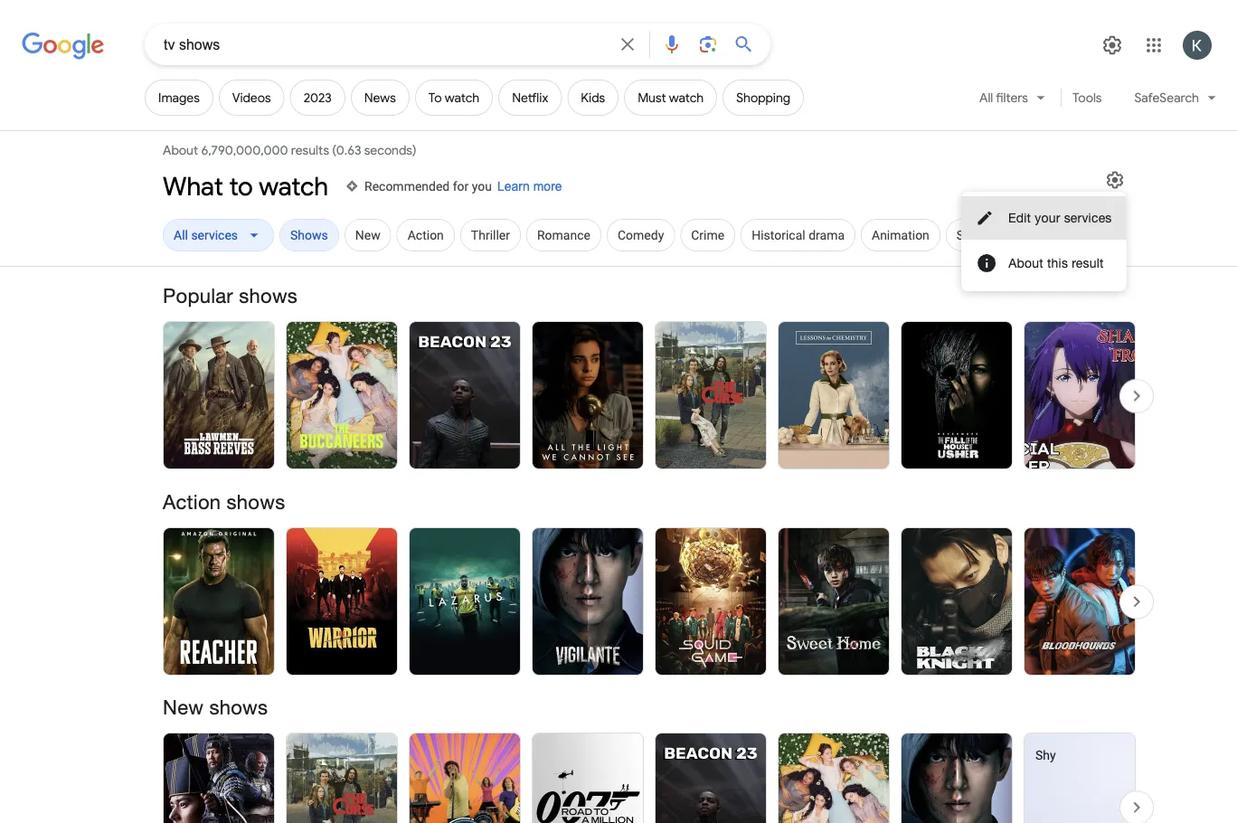 Task type: describe. For each thing, give the bounding box(es) containing it.
comedy button
[[607, 219, 675, 255]]

search by voice image
[[661, 33, 683, 55]]

historical drama
[[752, 228, 845, 242]]

crime button
[[681, 219, 736, 255]]

add to watch element
[[429, 90, 480, 106]]

shows for new shows
[[209, 696, 268, 719]]

action for action shows
[[163, 490, 221, 513]]

netflix link
[[499, 80, 562, 116]]

watch for must watch
[[669, 90, 704, 106]]

what to watch
[[163, 171, 328, 202]]

action button
[[397, 219, 455, 255]]

shows for action shows
[[227, 490, 285, 513]]

images link
[[145, 80, 213, 116]]

search by image image
[[697, 33, 719, 55]]

action shows heading
[[163, 489, 1136, 514]]

watch inside heading
[[259, 171, 328, 202]]

learn
[[498, 179, 530, 193]]

add must watch element
[[638, 90, 704, 106]]

netflix
[[512, 90, 548, 106]]

you
[[472, 179, 492, 194]]

comedy
[[618, 228, 664, 242]]

safesearch
[[1135, 90, 1200, 105]]

(0.63
[[332, 142, 361, 158]]

tools
[[1073, 90, 1102, 105]]

historical
[[752, 228, 806, 242]]

must watch
[[638, 90, 704, 106]]

this
[[1048, 256, 1068, 270]]

all filters
[[980, 90, 1029, 105]]

results
[[291, 142, 329, 158]]

safesearch button
[[1124, 80, 1228, 123]]

2023
[[304, 90, 332, 106]]

edit your services button
[[976, 196, 1112, 240]]

kids link
[[567, 80, 619, 116]]

new shows heading
[[163, 695, 1136, 720]]

6,790,000,000
[[201, 142, 288, 158]]

crime
[[691, 228, 725, 242]]

shows button
[[280, 219, 339, 255]]

videos link
[[219, 80, 285, 116]]

services inside popup button
[[191, 228, 238, 242]]

google image
[[22, 33, 105, 60]]

Search search field
[[164, 34, 606, 57]]

all filters button
[[969, 80, 1058, 123]]

add 2023 element
[[304, 90, 332, 106]]

shows for popular shows
[[239, 284, 298, 307]]

animation
[[872, 228, 930, 242]]

romance button
[[527, 219, 602, 255]]

what
[[163, 171, 223, 202]]

to watch link
[[415, 80, 493, 116]]

to
[[429, 90, 442, 106]]

about for about 6,790,000,000 results (0.63 seconds)
[[163, 142, 198, 158]]

about this result button
[[976, 240, 1112, 287]]

sci-
[[957, 228, 978, 242]]

edit
[[1009, 210, 1031, 225]]

action for action
[[408, 228, 444, 242]]

popular
[[163, 284, 233, 307]]



Task type: vqa. For each thing, say whether or not it's contained in the screenshot.
19
no



Task type: locate. For each thing, give the bounding box(es) containing it.
new inside new shows 'heading'
[[163, 696, 204, 719]]

what to watch heading
[[163, 170, 328, 203]]

0 vertical spatial action
[[408, 228, 444, 242]]

to
[[229, 171, 253, 202]]

learn more link
[[498, 177, 562, 195]]

all down what
[[174, 228, 188, 242]]

must
[[638, 90, 666, 106]]

new button
[[344, 219, 391, 255]]

services down what
[[191, 228, 238, 242]]

action shows
[[163, 490, 285, 513]]

news
[[364, 90, 396, 106]]

shows inside 'heading'
[[209, 696, 268, 719]]

all inside dropdown button
[[980, 90, 994, 105]]

new for new shows
[[163, 696, 204, 719]]

fi
[[978, 228, 985, 242]]

new
[[355, 228, 381, 242], [163, 696, 204, 719]]

news link
[[351, 80, 410, 116]]

services inside button
[[1064, 210, 1112, 225]]

1 horizontal spatial new
[[355, 228, 381, 242]]

2 horizontal spatial watch
[[669, 90, 704, 106]]

new for new
[[355, 228, 381, 242]]

popular shows
[[163, 284, 298, 307]]

0 horizontal spatial watch
[[259, 171, 328, 202]]

popular shows heading
[[163, 283, 1136, 308]]

historical drama button
[[741, 219, 856, 255]]

0 vertical spatial all
[[980, 90, 994, 105]]

animation button
[[861, 219, 941, 255]]

more
[[533, 179, 562, 193]]

services right the your
[[1064, 210, 1112, 225]]

all for all filters
[[980, 90, 994, 105]]

seconds)
[[364, 142, 417, 158]]

action inside action shows heading
[[163, 490, 221, 513]]

to watch
[[429, 90, 480, 106]]

add netflix element
[[512, 90, 548, 106]]

new inside the new button
[[355, 228, 381, 242]]

about 6,790,000,000 results (0.63 seconds)
[[163, 142, 419, 158]]

0 vertical spatial about
[[163, 142, 198, 158]]

about down the free button
[[1009, 256, 1044, 270]]

images
[[158, 90, 200, 106]]

kids
[[581, 90, 605, 106]]

1 horizontal spatial about
[[1009, 256, 1044, 270]]

about up what
[[163, 142, 198, 158]]

about this result
[[1009, 256, 1104, 270]]

all services
[[174, 228, 238, 242]]

1 vertical spatial services
[[191, 228, 238, 242]]

menu containing edit your services
[[962, 192, 1127, 291]]

shy
[[1036, 748, 1056, 763]]

0 horizontal spatial action
[[163, 490, 221, 513]]

menu
[[962, 192, 1127, 291]]

add kids element
[[581, 90, 605, 106]]

sci-fi button
[[946, 219, 996, 255]]

1 horizontal spatial services
[[1064, 210, 1112, 225]]

1 vertical spatial action
[[163, 490, 221, 513]]

shows
[[290, 228, 328, 242]]

thriller button
[[460, 219, 521, 255]]

all
[[980, 90, 994, 105], [174, 228, 188, 242]]

free button
[[1001, 219, 1047, 255]]

shows inside heading
[[227, 490, 285, 513]]

watch for to watch
[[445, 90, 480, 106]]

shopping link
[[723, 80, 804, 116]]

watch right "must"
[[669, 90, 704, 106]]

filters
[[996, 90, 1029, 105]]

romance
[[537, 228, 591, 242]]

all inside popup button
[[174, 228, 188, 242]]

recommended for you learn more
[[365, 179, 562, 194]]

new shows
[[163, 696, 268, 719]]

shopping
[[737, 90, 791, 106]]

shows
[[239, 284, 298, 307], [227, 490, 285, 513], [209, 696, 268, 719]]

watch down "about 6,790,000,000 results (0.63 seconds)"
[[259, 171, 328, 202]]

tools button
[[1065, 80, 1110, 116]]

1 vertical spatial about
[[1009, 256, 1044, 270]]

0 horizontal spatial all
[[174, 228, 188, 242]]

result
[[1072, 256, 1104, 270]]

services
[[1064, 210, 1112, 225], [191, 228, 238, 242]]

action inside button
[[408, 228, 444, 242]]

0 vertical spatial new
[[355, 228, 381, 242]]

all for all services
[[174, 228, 188, 242]]

about inside button
[[1009, 256, 1044, 270]]

drama
[[809, 228, 845, 242]]

recommended
[[365, 179, 450, 194]]

about
[[163, 142, 198, 158], [1009, 256, 1044, 270]]

1 horizontal spatial all
[[980, 90, 994, 105]]

1 vertical spatial shows
[[227, 490, 285, 513]]

watch inside 'link'
[[669, 90, 704, 106]]

sci-fi
[[957, 228, 985, 242]]

about for about this result
[[1009, 256, 1044, 270]]

free
[[1012, 228, 1036, 242]]

0 horizontal spatial services
[[191, 228, 238, 242]]

all services button
[[163, 219, 274, 255]]

videos
[[232, 90, 271, 106]]

thriller
[[471, 228, 510, 242]]

1 vertical spatial new
[[163, 696, 204, 719]]

None search field
[[0, 23, 771, 65]]

edit your services
[[1009, 210, 1112, 225]]

0 vertical spatial services
[[1064, 210, 1112, 225]]

must watch link
[[624, 80, 718, 116]]

watch
[[445, 90, 480, 106], [669, 90, 704, 106], [259, 171, 328, 202]]

0 vertical spatial shows
[[239, 284, 298, 307]]

1 horizontal spatial watch
[[445, 90, 480, 106]]

2023 link
[[290, 80, 345, 116]]

1 vertical spatial all
[[174, 228, 188, 242]]

watch right to at the left top
[[445, 90, 480, 106]]

all left 'filters'
[[980, 90, 994, 105]]

for
[[453, 179, 469, 194]]

action
[[408, 228, 444, 242], [163, 490, 221, 513]]

2 vertical spatial shows
[[209, 696, 268, 719]]

1 horizontal spatial action
[[408, 228, 444, 242]]

your
[[1035, 210, 1061, 225]]

0 horizontal spatial new
[[163, 696, 204, 719]]

shows inside heading
[[239, 284, 298, 307]]

0 horizontal spatial about
[[163, 142, 198, 158]]



